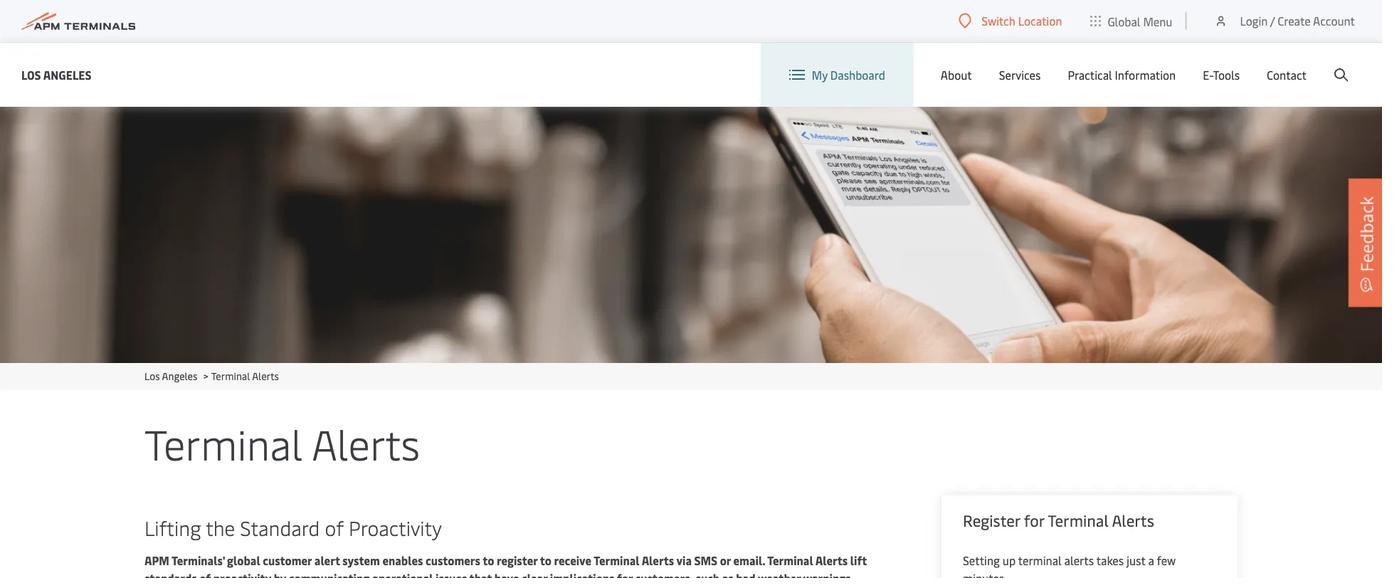 Task type: locate. For each thing, give the bounding box(es) containing it.
terminal up weather
[[768, 553, 813, 568]]

angeles for los angeles
[[43, 67, 91, 82]]

setting
[[963, 553, 1000, 568]]

switch location button
[[959, 13, 1062, 29]]

customers,
[[635, 571, 693, 578]]

0 horizontal spatial los
[[21, 67, 41, 82]]

standards
[[145, 571, 197, 578]]

global
[[227, 553, 260, 568]]

1 horizontal spatial los angeles link
[[145, 369, 197, 383]]

0 vertical spatial los
[[21, 67, 41, 82]]

0 vertical spatial for
[[1024, 510, 1045, 531]]

0 horizontal spatial of
[[199, 571, 211, 578]]

0 vertical spatial angeles
[[43, 67, 91, 82]]

0 horizontal spatial for
[[617, 571, 633, 578]]

0 horizontal spatial to
[[483, 553, 494, 568]]

about button
[[941, 43, 972, 107]]

of down terminals'
[[199, 571, 211, 578]]

switch location
[[982, 13, 1062, 28]]

global menu button
[[1077, 0, 1187, 42]]

e-tools button
[[1203, 43, 1240, 107]]

for left customers,
[[617, 571, 633, 578]]

feedback
[[1355, 196, 1378, 272]]

to
[[483, 553, 494, 568], [540, 553, 552, 568]]

lift
[[851, 553, 867, 568]]

to up that
[[483, 553, 494, 568]]

my dashboard
[[812, 67, 885, 82]]

terminal down los angeles > terminal alerts
[[145, 415, 303, 471]]

email.
[[734, 553, 765, 568]]

up
[[1003, 553, 1016, 568]]

los inside "link"
[[21, 67, 41, 82]]

1 horizontal spatial los
[[145, 369, 160, 383]]

apm terminals' global customer alert system enables customers to register to receive terminal alerts via sms or email. terminal alerts lift standards of proactivity by communicating operational issues that have clear implications for customers, such as bad weather warnings
[[145, 553, 867, 578]]

0 horizontal spatial angeles
[[43, 67, 91, 82]]

tools
[[1213, 67, 1240, 82]]

alert
[[314, 553, 340, 568]]

angeles
[[43, 67, 91, 82], [162, 369, 197, 383]]

for
[[1024, 510, 1045, 531], [617, 571, 633, 578]]

create
[[1278, 13, 1311, 28]]

a
[[1148, 553, 1154, 568]]

los angeles link
[[21, 66, 91, 84], [145, 369, 197, 383]]

of inside apm terminals' global customer alert system enables customers to register to receive terminal alerts via sms or email. terminal alerts lift standards of proactivity by communicating operational issues that have clear implications for customers, such as bad weather warnings
[[199, 571, 211, 578]]

of
[[325, 514, 344, 541], [199, 571, 211, 578]]

via
[[677, 553, 692, 568]]

lifting
[[145, 514, 201, 541]]

customer
[[263, 553, 312, 568]]

register
[[963, 510, 1020, 531]]

that
[[469, 571, 492, 578]]

proactivity
[[349, 514, 442, 541]]

contact
[[1267, 67, 1307, 82]]

clear
[[522, 571, 548, 578]]

terminal
[[211, 369, 250, 383], [145, 415, 303, 471], [1048, 510, 1109, 531], [594, 553, 640, 568], [768, 553, 813, 568]]

my
[[812, 67, 828, 82]]

weather
[[758, 571, 801, 578]]

alerts
[[252, 369, 279, 383], [312, 415, 420, 471], [1112, 510, 1154, 531], [642, 553, 674, 568], [816, 553, 848, 568]]

account
[[1313, 13, 1355, 28]]

as
[[722, 571, 734, 578]]

to up clear
[[540, 553, 552, 568]]

los for los angeles
[[21, 67, 41, 82]]

system
[[343, 553, 380, 568]]

for up "terminal"
[[1024, 510, 1045, 531]]

my dashboard button
[[789, 43, 885, 107]]

0 vertical spatial of
[[325, 514, 344, 541]]

1 horizontal spatial angeles
[[162, 369, 197, 383]]

terminal up 'alerts'
[[1048, 510, 1109, 531]]

contact button
[[1267, 43, 1307, 107]]

few
[[1157, 553, 1176, 568]]

0 vertical spatial los angeles link
[[21, 66, 91, 84]]

of up alert
[[325, 514, 344, 541]]

communicating
[[289, 571, 370, 578]]

terminals'
[[172, 553, 225, 568]]

1 vertical spatial for
[[617, 571, 633, 578]]

1 vertical spatial of
[[199, 571, 211, 578]]

e-
[[1203, 67, 1213, 82]]

location
[[1018, 13, 1062, 28]]

issues
[[436, 571, 467, 578]]

1 vertical spatial los
[[145, 369, 160, 383]]

practical information
[[1068, 67, 1176, 82]]

terminal up implications at the bottom of the page
[[594, 553, 640, 568]]

1 horizontal spatial to
[[540, 553, 552, 568]]

los
[[21, 67, 41, 82], [145, 369, 160, 383]]

1 vertical spatial los angeles link
[[145, 369, 197, 383]]

angeles inside los angeles "link"
[[43, 67, 91, 82]]

1 vertical spatial angeles
[[162, 369, 197, 383]]

receive
[[554, 553, 592, 568]]

0 horizontal spatial los angeles link
[[21, 66, 91, 84]]



Task type: vqa. For each thing, say whether or not it's contained in the screenshot.
>
yes



Task type: describe. For each thing, give the bounding box(es) containing it.
sms
[[694, 553, 718, 568]]

>
[[203, 369, 208, 383]]

bad
[[736, 571, 756, 578]]

login
[[1240, 13, 1268, 28]]

switch
[[982, 13, 1016, 28]]

1 horizontal spatial for
[[1024, 510, 1045, 531]]

have
[[495, 571, 519, 578]]

about
[[941, 67, 972, 82]]

terminal
[[1018, 553, 1062, 568]]

2 to from the left
[[540, 553, 552, 568]]

angeles for los angeles > terminal alerts
[[162, 369, 197, 383]]

services button
[[999, 43, 1041, 107]]

such
[[696, 571, 720, 578]]

los for los angeles > terminal alerts
[[145, 369, 160, 383]]

terminal right >
[[211, 369, 250, 383]]

feedback button
[[1349, 179, 1382, 307]]

apm terminals launches global customer alerts solution image
[[0, 107, 1382, 363]]

los angeles > terminal alerts
[[145, 369, 279, 383]]

by
[[274, 571, 286, 578]]

practical
[[1068, 67, 1112, 82]]

register
[[497, 553, 538, 568]]

dashboard
[[831, 67, 885, 82]]

alerts
[[1065, 553, 1094, 568]]

menu
[[1143, 13, 1173, 29]]

apm
[[145, 553, 169, 568]]

terminal alerts
[[145, 415, 420, 471]]

login / create account link
[[1214, 0, 1355, 42]]

register for terminal alerts
[[963, 510, 1154, 531]]

enables
[[383, 553, 423, 568]]

standard
[[240, 514, 320, 541]]

/
[[1270, 13, 1275, 28]]

proactivity
[[213, 571, 271, 578]]

minutes.
[[963, 571, 1007, 578]]

implications
[[550, 571, 615, 578]]

e-tools
[[1203, 67, 1240, 82]]

los angeles
[[21, 67, 91, 82]]

information
[[1115, 67, 1176, 82]]

just
[[1127, 553, 1146, 568]]

practical information button
[[1068, 43, 1176, 107]]

for inside apm terminals' global customer alert system enables customers to register to receive terminal alerts via sms or email. terminal alerts lift standards of proactivity by communicating operational issues that have clear implications for customers, such as bad weather warnings
[[617, 571, 633, 578]]

1 horizontal spatial of
[[325, 514, 344, 541]]

setting up terminal alerts takes just a few minutes.
[[963, 553, 1176, 578]]

the
[[206, 514, 235, 541]]

or
[[720, 553, 731, 568]]

lifting the standard of proactivity
[[145, 514, 442, 541]]

services
[[999, 67, 1041, 82]]

customers
[[426, 553, 480, 568]]

global
[[1108, 13, 1141, 29]]

takes
[[1097, 553, 1124, 568]]

1 to from the left
[[483, 553, 494, 568]]

login / create account
[[1240, 13, 1355, 28]]

operational
[[372, 571, 433, 578]]

global menu
[[1108, 13, 1173, 29]]



